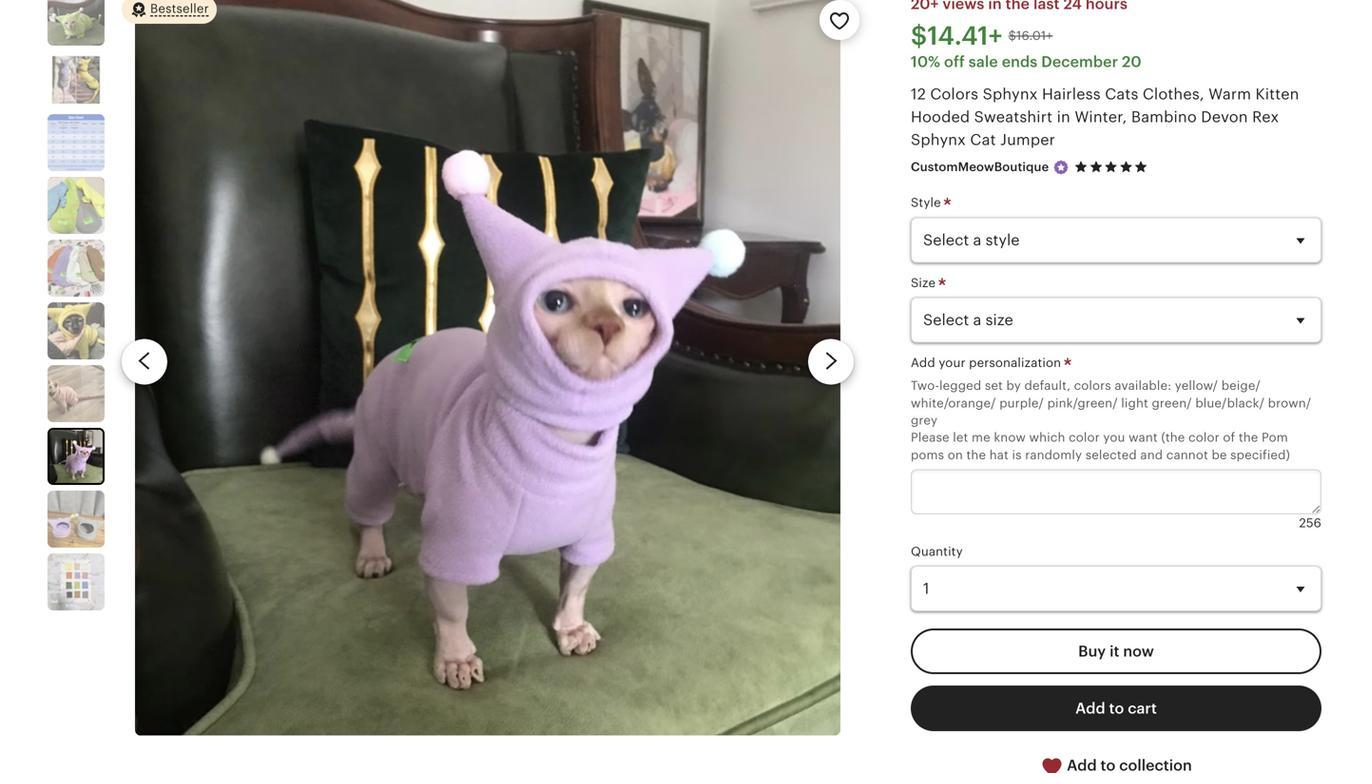 Task type: locate. For each thing, give the bounding box(es) containing it.
0 vertical spatial the
[[1239, 431, 1259, 445]]

$14.41+
[[911, 21, 1003, 50]]

ends
[[1002, 53, 1038, 70]]

by
[[1007, 379, 1021, 393]]

star_seller image
[[1053, 159, 1070, 176]]

12 colors sphynx hairless cats clothes warm kitten hooded image 8 image
[[135, 0, 841, 736], [49, 430, 103, 483]]

12 colors sphynx hairless cats clothes warm kitten hooded image 7 image
[[48, 365, 105, 422]]

blue/black/
[[1196, 396, 1265, 410]]

1 horizontal spatial color
[[1189, 431, 1220, 445]]

sphynx
[[983, 86, 1038, 103], [911, 131, 966, 148]]

randomly
[[1026, 448, 1083, 462]]

cart
[[1128, 700, 1157, 717]]

clothes,
[[1143, 86, 1205, 103]]

pom
[[1262, 431, 1289, 445]]

0 horizontal spatial color
[[1069, 431, 1100, 445]]

pink/green/
[[1048, 396, 1118, 410]]

cannot
[[1167, 448, 1209, 462]]

in
[[1057, 108, 1071, 126]]

white/orange/
[[911, 396, 996, 410]]

color left the you
[[1069, 431, 1100, 445]]

custommeowboutique link
[[911, 160, 1049, 174]]

color
[[1069, 431, 1100, 445], [1189, 431, 1220, 445]]

1 vertical spatial add
[[1076, 700, 1106, 717]]

of
[[1223, 431, 1236, 445]]

12 colors sphynx hairless cats clothes warm kitten hooded image 2 image
[[48, 51, 105, 108]]

12 colors sphynx hairless cats clothes, warm kitten hooded sweatshirt in winter,  bambino devon rex sphynx cat jumper
[[911, 86, 1300, 148]]

sphynx down hooded
[[911, 131, 966, 148]]

the right of
[[1239, 431, 1259, 445]]

0 horizontal spatial the
[[967, 448, 986, 462]]

1 horizontal spatial the
[[1239, 431, 1259, 445]]

brown/
[[1269, 396, 1312, 410]]

buy it now button
[[911, 629, 1322, 675]]

off
[[945, 53, 965, 70]]

hooded
[[911, 108, 970, 126]]

Add your personalization text field
[[911, 469, 1322, 514]]

your
[[939, 356, 966, 370]]

sphynx up sweatshirt
[[983, 86, 1038, 103]]

(the
[[1162, 431, 1186, 445]]

add to cart button
[[911, 686, 1322, 732]]

add
[[911, 356, 936, 370], [1076, 700, 1106, 717]]

the
[[1239, 431, 1259, 445], [967, 448, 986, 462]]

0 vertical spatial sphynx
[[983, 86, 1038, 103]]

1 horizontal spatial sphynx
[[983, 86, 1038, 103]]

devon
[[1202, 108, 1249, 126]]

1 horizontal spatial 12 colors sphynx hairless cats clothes warm kitten hooded image 8 image
[[135, 0, 841, 736]]

bambino
[[1132, 108, 1197, 126]]

$16.01+
[[1009, 28, 1053, 43]]

12 colors sphynx hairless cats clothes warm kitten hooded image 9 image
[[48, 491, 105, 548]]

1 vertical spatial sphynx
[[911, 131, 966, 148]]

10% off sale ends december 20
[[911, 53, 1142, 70]]

colors
[[931, 86, 979, 103]]

rex
[[1253, 108, 1280, 126]]

kitten
[[1256, 86, 1300, 103]]

custommeowboutique
[[911, 160, 1049, 174]]

add inside add to cart button
[[1076, 700, 1106, 717]]

add for add your personalization
[[911, 356, 936, 370]]

add up two-
[[911, 356, 936, 370]]

add your personalization
[[911, 356, 1065, 370]]

personalization
[[969, 356, 1062, 370]]

20
[[1122, 53, 1142, 70]]

you
[[1104, 431, 1126, 445]]

december
[[1042, 53, 1119, 70]]

jumper
[[1001, 131, 1056, 148]]

1 horizontal spatial add
[[1076, 700, 1106, 717]]

12 colors sphynx hairless cats clothes warm kitten hooded image 10 image
[[48, 554, 105, 611]]

on
[[948, 448, 963, 462]]

0 horizontal spatial add
[[911, 356, 936, 370]]

purple/
[[1000, 396, 1044, 410]]

light
[[1122, 396, 1149, 410]]

12 colors sphynx hairless cats clothes warm kitten hooded image 5 image
[[48, 240, 105, 297]]

the down me at the bottom of the page
[[967, 448, 986, 462]]

green/
[[1152, 396, 1193, 410]]

0 vertical spatial add
[[911, 356, 936, 370]]

now
[[1124, 643, 1155, 660]]

let
[[953, 431, 969, 445]]

0 horizontal spatial sphynx
[[911, 131, 966, 148]]

add left to
[[1076, 700, 1106, 717]]

selected
[[1086, 448, 1137, 462]]

color up be
[[1189, 431, 1220, 445]]



Task type: describe. For each thing, give the bounding box(es) containing it.
buy
[[1079, 643, 1106, 660]]

quantity
[[911, 545, 963, 559]]

sale
[[969, 53, 998, 70]]

1 color from the left
[[1069, 431, 1100, 445]]

1 vertical spatial the
[[967, 448, 986, 462]]

12 colors sphynx hairless cats clothes warm kitten hooded image 1 image
[[48, 0, 105, 46]]

two-
[[911, 379, 940, 393]]

and
[[1141, 448, 1163, 462]]

winter,
[[1075, 108, 1128, 126]]

two-legged set by default, colors available: yellow/ beige/ white/orange/ purple/ pink/green/ light green/ blue/black/ brown/ grey please let me know which color you want (the color of the pom poms on the hat is randomly selected and cannot be specified)
[[911, 379, 1312, 462]]

yellow/
[[1175, 379, 1219, 393]]

256
[[1300, 516, 1322, 530]]

poms
[[911, 448, 945, 462]]

cats
[[1105, 86, 1139, 103]]

12
[[911, 86, 926, 103]]

be
[[1212, 448, 1228, 462]]

12 colors sphynx hairless cats clothes warm kitten hooded image 6 image
[[48, 302, 105, 359]]

bestseller button
[[122, 0, 217, 25]]

2 color from the left
[[1189, 431, 1220, 445]]

cat
[[971, 131, 996, 148]]

it
[[1110, 643, 1120, 660]]

is
[[1013, 448, 1022, 462]]

know
[[994, 431, 1026, 445]]

add for add to cart
[[1076, 700, 1106, 717]]

buy it now
[[1079, 643, 1155, 660]]

10%
[[911, 53, 941, 70]]

legged
[[940, 379, 982, 393]]

to
[[1110, 700, 1125, 717]]

grey
[[911, 413, 938, 428]]

hat
[[990, 448, 1009, 462]]

specified)
[[1231, 448, 1291, 462]]

size
[[911, 276, 940, 290]]

warm
[[1209, 86, 1252, 103]]

which
[[1030, 431, 1066, 445]]

please
[[911, 431, 950, 445]]

want
[[1129, 431, 1158, 445]]

12 colors sphynx hairless cats clothes warm kitten hooded image 3 image
[[48, 114, 105, 171]]

12 colors sphynx hairless cats clothes warm kitten hooded image 4 image
[[48, 177, 105, 234]]

$14.41+ $16.01+
[[911, 21, 1053, 50]]

default,
[[1025, 379, 1071, 393]]

hairless
[[1042, 86, 1101, 103]]

style
[[911, 196, 945, 210]]

beige/
[[1222, 379, 1261, 393]]

sweatshirt
[[975, 108, 1053, 126]]

bestseller
[[150, 1, 209, 16]]

add to cart
[[1076, 700, 1157, 717]]

available:
[[1115, 379, 1172, 393]]

0 horizontal spatial 12 colors sphynx hairless cats clothes warm kitten hooded image 8 image
[[49, 430, 103, 483]]

me
[[972, 431, 991, 445]]

colors
[[1074, 379, 1112, 393]]

set
[[985, 379, 1003, 393]]



Task type: vqa. For each thing, say whether or not it's contained in the screenshot.
two-legged set by default, colors available: yellow/ beige/ white/orange/ purple/ pink/green/ light green/ blue/black/ brown/ grey please let me know which color you want (the color of the pom poms on the hat is randomly selected and cannot be specified)
yes



